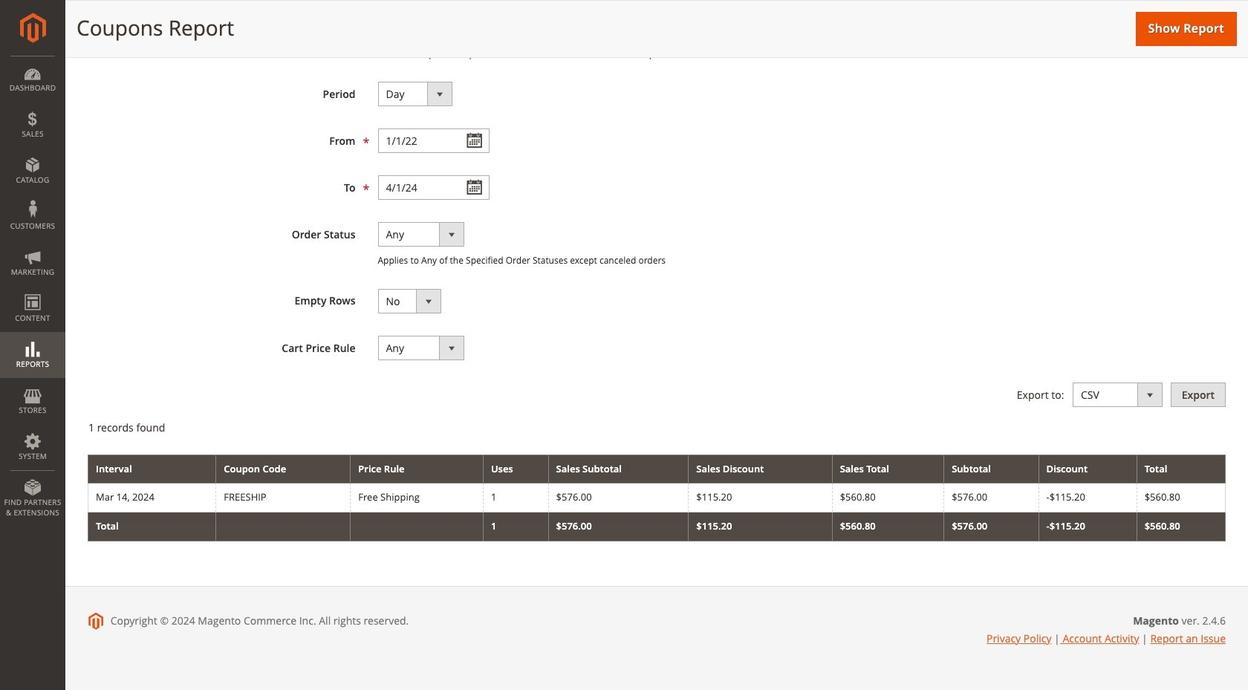 Task type: locate. For each thing, give the bounding box(es) containing it.
menu bar
[[0, 56, 65, 525]]

None text field
[[378, 129, 489, 153], [378, 176, 489, 200], [378, 129, 489, 153], [378, 176, 489, 200]]



Task type: describe. For each thing, give the bounding box(es) containing it.
magento admin panel image
[[20, 13, 46, 43]]



